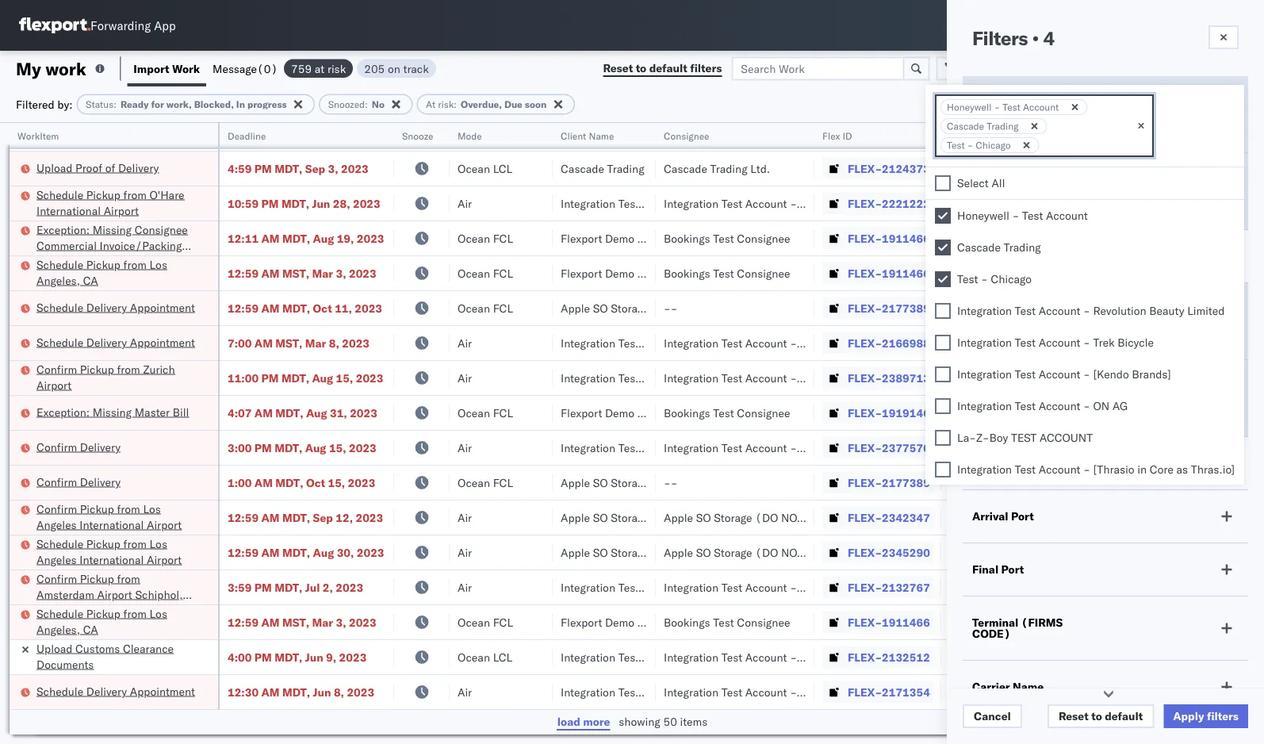 Task type: locate. For each thing, give the bounding box(es) containing it.
2 vertical spatial schedule delivery appointment link
[[36, 683, 195, 699]]

2 exception: from the top
[[36, 405, 90, 419]]

flex- for schedule delivery appointment link related to 7:00
[[848, 336, 882, 350]]

documents down haarlemmermeer, at bottom
[[36, 657, 94, 671]]

oct for 15,
[[306, 476, 325, 489]]

1 vertical spatial 2177389
[[882, 476, 930, 489]]

3
[[990, 408, 997, 422]]

shanghai, for flex-2132512
[[949, 650, 1000, 664]]

1 vertical spatial test - chicago
[[957, 272, 1032, 286]]

1 schedule delivery appointment button from the top
[[36, 299, 195, 317]]

ningbo
[[949, 231, 986, 245], [949, 266, 986, 280], [949, 615, 986, 629]]

1 confirm delivery from the top
[[36, 440, 121, 454]]

1 bookings from the top
[[664, 231, 710, 245]]

import work
[[134, 61, 200, 75]]

3 flexport from the top
[[561, 406, 602, 420]]

4 fcl from the top
[[493, 406, 513, 420]]

1 vertical spatial 12:59 am mst, mar 3, 2023
[[228, 615, 377, 629]]

confirm down exception: missing master bill button
[[36, 440, 77, 454]]

2 vertical spatial appointment
[[130, 684, 195, 698]]

1 vertical spatial exception:
[[36, 405, 90, 419]]

mar down 2,
[[312, 615, 333, 629]]

1 horizontal spatial risk
[[438, 98, 454, 110]]

flex-2177389 up flex-2389713
[[848, 301, 930, 315]]

1 vertical spatial angeles,
[[36, 622, 80, 636]]

0 vertical spatial gvcu5265864
[[1108, 301, 1186, 314]]

reset to default button
[[1048, 704, 1154, 728]]

departure port up yantian
[[949, 130, 1013, 142]]

mar up 4:59 pm mdt, sep 3, 2023
[[305, 127, 326, 140]]

None checkbox
[[935, 430, 951, 446]]

-- for 10:59 pm mdt, jun 28, 2023
[[1211, 196, 1225, 210]]

2166988
[[882, 127, 930, 140], [882, 336, 930, 350]]

0 vertical spatial client
[[561, 130, 586, 142]]

departure down "boy"
[[972, 456, 1027, 470]]

from down confirm pickup from los angeles international airport button on the bottom
[[123, 537, 147, 550]]

2,
[[323, 580, 333, 594]]

9 air from the top
[[458, 685, 472, 699]]

angeles inside schedule pickup from los angeles international airport
[[36, 552, 77, 566]]

1 vertical spatial hong
[[949, 476, 976, 489]]

status for status
[[972, 95, 1007, 109]]

amsterdam
[[36, 587, 94, 601]]

1 ningbo from the top
[[949, 231, 986, 245]]

mdt, down 4:59 pm mdt, sep 3, 2023
[[281, 196, 309, 210]]

2023 up "4:07 am mdt, aug 31, 2023"
[[356, 371, 383, 385]]

0 vertical spatial schedule pickup from los angeles, ca
[[36, 257, 167, 287]]

la-z-boy test account
[[957, 431, 1093, 445]]

angeles inside confirm pickup from los angeles international airport
[[36, 518, 77, 531]]

brands]
[[1132, 367, 1171, 381]]

flex-2389713 button
[[823, 367, 933, 389], [823, 367, 933, 389]]

pickup up schedule pickup from los angeles international airport
[[80, 502, 114, 516]]

none checkbox inside list box
[[935, 430, 951, 446]]

resize handle column header for client name
[[637, 123, 656, 744]]

airport inside schedule pickup from los angeles international airport
[[147, 552, 182, 566]]

1 bookings test consignee from the top
[[664, 231, 790, 245]]

0 vertical spatial flex-2166988
[[848, 127, 930, 140]]

2 ningbo from the top
[[949, 266, 986, 280]]

pickup inside confirm pickup from amsterdam airport schiphol, haarlemmermeer, netherlands
[[80, 571, 114, 585]]

kong for 12:59 am mdt, oct 11, 2023
[[979, 301, 1005, 315]]

air for 12:30 am mdt, jun 8, 2023
[[458, 685, 472, 699]]

2023 down 30,
[[349, 615, 377, 629]]

china for flex-1919146
[[1003, 406, 1032, 420]]

los inside confirm pickup from los angeles international airport
[[143, 502, 161, 516]]

7 ocean from the top
[[458, 615, 490, 629]]

8, down 9,
[[334, 685, 344, 699]]

12:59
[[228, 266, 259, 280], [228, 301, 259, 315], [228, 510, 259, 524], [228, 545, 259, 559], [228, 615, 259, 629]]

flex- for 12:30's schedule delivery appointment link
[[848, 685, 882, 699]]

2 vertical spatial schedule delivery appointment button
[[36, 683, 195, 701]]

pudong for 12:59 am mdt, sep 12, 2023
[[999, 510, 1038, 524]]

12:59 am mst, mar 3, 2023 up the '4:00 pm mdt, jun 9, 2023'
[[228, 615, 377, 629]]

am for 2nd schedule pickup from los angeles, ca link from the top
[[261, 615, 280, 629]]

schedule inside schedule pickup from los angeles international airport
[[36, 537, 83, 550]]

apply filters
[[1173, 709, 1239, 723]]

pm right 11:00 on the left of the page
[[261, 371, 279, 385]]

mar for 2nd schedule pickup from los angeles, ca link from the top
[[312, 615, 333, 629]]

shanghai, china for flex-1919146
[[949, 406, 1032, 420]]

reset inside button
[[603, 61, 633, 75]]

upload customs clearance documents link down the ready at the top left of page
[[36, 117, 198, 149]]

flex- for the schedule pickup from o'hare international airport link
[[848, 196, 882, 210]]

test - chicago up yantian
[[947, 139, 1011, 151]]

2 schedule delivery appointment from the top
[[36, 335, 195, 349]]

1 vertical spatial flex-1911466
[[848, 266, 930, 280]]

1 vertical spatial shanghai, china
[[949, 650, 1032, 664]]

schedule pickup from los angeles, ca down amsterdam
[[36, 606, 167, 636]]

to inside button
[[1092, 709, 1102, 723]]

confirm inside confirm pickup from zurich airport
[[36, 362, 77, 376]]

2 missing from the top
[[93, 405, 132, 419]]

2 vertical spatial cascade trading
[[957, 240, 1041, 254]]

2 vertical spatial bicu1234565, demu1232567
[[1108, 615, 1264, 629]]

risk for at risk
[[987, 172, 1008, 186]]

schedule delivery appointment link for 12:30
[[36, 683, 195, 699]]

3 bookings from the top
[[664, 406, 710, 420]]

4 lagerfeld from the top
[[823, 650, 870, 664]]

15, up 12,
[[328, 476, 345, 489]]

aug for 4:07 am mdt, aug 31, 2023
[[306, 406, 327, 420]]

from inside schedule pickup from o'hare international airport
[[123, 188, 147, 201]]

2 vertical spatial 3,
[[336, 615, 346, 629]]

international down integration test account - [thrasio in core as thras.io]
[[1040, 510, 1105, 524]]

shanghai, china down code)
[[949, 650, 1032, 664]]

1 vertical spatial 2166988
[[882, 336, 930, 350]]

exception: for exception: missing master bill
[[36, 405, 90, 419]]

3 integration test account - karl lagerfeld from the top
[[664, 580, 870, 594]]

gvcu5265864 for 12:59 am mdt, oct 11, 2023
[[1108, 301, 1186, 314]]

pickup for 1st schedule pickup from los angeles, ca button from the top
[[86, 257, 121, 271]]

2 vertical spatial 15,
[[328, 476, 345, 489]]

2177389 down 2377570
[[882, 476, 930, 489]]

3 : from the left
[[454, 98, 457, 110]]

1 vertical spatial honeywell - test account
[[957, 209, 1088, 222]]

10:59
[[228, 196, 259, 210]]

trading down "overdue" at the top
[[1004, 240, 1041, 254]]

status for status : ready for work, blocked, in progress
[[86, 98, 114, 110]]

0 vertical spatial sep
[[305, 161, 325, 175]]

3 pudong from the top
[[999, 510, 1038, 524]]

aug left 31,
[[306, 406, 327, 420]]

8, up 11:00 pm mdt, aug 15, 2023
[[329, 336, 339, 350]]

boy
[[990, 431, 1008, 445]]

demo for exception: missing master bill link
[[605, 406, 635, 420]]

mdt, down the 1:00 am mdt, oct 15, 2023
[[282, 510, 310, 524]]

1 ocean lcl from the top
[[458, 161, 513, 175]]

1 schedule delivery appointment link from the top
[[36, 299, 195, 315]]

0 vertical spatial ocean lcl
[[458, 161, 513, 175]]

bookings test consignee
[[664, 231, 790, 245], [664, 266, 790, 280], [664, 406, 790, 420], [664, 615, 790, 629]]

11:00
[[228, 371, 259, 385]]

china
[[1003, 406, 1032, 420], [1003, 650, 1032, 664]]

2 clearance from the top
[[123, 641, 174, 655]]

0 vertical spatial upload customs clearance documents link
[[36, 117, 198, 149]]

am for confirm pickup from los angeles international airport link
[[261, 510, 280, 524]]

mar up 11:00 pm mdt, aug 15, 2023
[[305, 336, 326, 350]]

1919146
[[882, 406, 930, 420]]

2 vertical spatial schedule delivery appointment
[[36, 684, 195, 698]]

1 vertical spatial upload
[[36, 161, 73, 175]]

jun left 9,
[[305, 650, 323, 664]]

3 appointment from the top
[[130, 684, 195, 698]]

default inside button
[[1105, 709, 1143, 723]]

appointment for 12:30 am mdt, jun 8, 2023
[[130, 684, 195, 698]]

1 vertical spatial schedule delivery appointment link
[[36, 334, 195, 350]]

air for 7:00 am mst, mar 8, 2023
[[458, 336, 472, 350]]

exception: inside exception: missing master bill link
[[36, 405, 90, 419]]

2 ca from the top
[[83, 622, 98, 636]]

ca
[[83, 273, 98, 287], [83, 622, 98, 636]]

0 vertical spatial confirm delivery button
[[36, 439, 121, 456]]

filters inside button
[[690, 61, 722, 75]]

los down confirm pickup from los angeles international airport button on the bottom
[[150, 537, 167, 550]]

los down invoice/packing on the top left of page
[[150, 257, 167, 271]]

confirm up schedule pickup from los angeles international airport
[[36, 502, 77, 516]]

0 vertical spatial client name
[[561, 130, 614, 142]]

mdt, down 10:59 pm mdt, jun 28, 2023 on the top of page
[[282, 231, 310, 245]]

3 bookings test consignee from the top
[[664, 406, 790, 420]]

mdt, down the 7:00 am mst, mar 8, 2023
[[281, 371, 309, 385]]

12:59 am mst, mar 3, 2023
[[228, 266, 377, 280], [228, 615, 377, 629]]

0 vertical spatial ningbo
[[949, 231, 986, 245]]

confirm inside confirm pickup from los angeles international airport
[[36, 502, 77, 516]]

None checkbox
[[935, 175, 951, 191], [935, 208, 951, 224], [935, 240, 951, 255], [935, 271, 951, 287], [935, 303, 951, 319], [935, 335, 951, 351], [935, 366, 951, 382], [935, 398, 951, 414], [935, 462, 951, 477], [935, 175, 951, 191], [935, 208, 951, 224], [935, 240, 951, 255], [935, 271, 951, 287], [935, 303, 951, 319], [935, 335, 951, 351], [935, 366, 951, 382], [935, 398, 951, 414], [935, 462, 951, 477]]

at for at risk
[[972, 172, 985, 186]]

2 shanghai, from the top
[[949, 650, 1000, 664]]

pm for 3:00
[[254, 441, 272, 454]]

1 confirm delivery link from the top
[[36, 439, 121, 455]]

3 lagerfeld from the top
[[823, 580, 870, 594]]

aug for 12:11 am mdt, aug 19, 2023
[[313, 231, 334, 245]]

documents up the proof
[[36, 134, 94, 148]]

3 schedule delivery appointment button from the top
[[36, 683, 195, 701]]

mode down overdue,
[[458, 130, 482, 142]]

2166988 for 7:00 am mst, mar 11, 2023
[[882, 127, 930, 140]]

flex-2166988 up flex-2124373
[[848, 127, 930, 140]]

shanghai, up la- in the bottom right of the page
[[949, 406, 1000, 420]]

3 confirm from the top
[[36, 475, 77, 489]]

documents
[[36, 134, 94, 148], [36, 657, 94, 671]]

2023 right 12,
[[356, 510, 383, 524]]

mst, up 4:59 pm mdt, sep 3, 2023
[[275, 127, 303, 140]]

mode
[[458, 130, 482, 142], [972, 302, 1002, 316]]

2 vertical spatial flex-1911466
[[848, 615, 930, 629]]

use) for 12:59 am mdt, oct 11, 2023
[[703, 301, 732, 315]]

showing 50 items
[[619, 715, 708, 729]]

customs down haarlemmermeer, at bottom
[[75, 641, 120, 655]]

schedule
[[36, 188, 83, 201], [36, 257, 83, 271], [36, 300, 83, 314], [36, 335, 83, 349], [36, 537, 83, 550], [36, 606, 83, 620], [36, 684, 83, 698]]

mdt, for 12:59 am mdt, sep 12, 2023
[[282, 510, 310, 524]]

1 vertical spatial gvcu5265864
[[1108, 475, 1186, 489]]

in
[[1138, 462, 1147, 476]]

2 flexport from the top
[[561, 266, 602, 280]]

1 air from the top
[[458, 127, 472, 140]]

from inside schedule pickup from los angeles international airport
[[123, 537, 147, 550]]

1 vertical spatial shanghai,
[[949, 650, 1000, 664]]

Search Shipments (/) text field
[[961, 13, 1114, 37]]

flex-2342347
[[848, 510, 930, 524]]

1 2177389 from the top
[[882, 301, 930, 315]]

message
[[213, 61, 257, 75]]

2 flex- from the top
[[848, 161, 882, 175]]

reset to default filters
[[603, 61, 722, 75]]

confirm pickup from zurich airport
[[36, 362, 175, 392]]

3 flex- from the top
[[848, 196, 882, 210]]

4 right •
[[1043, 26, 1055, 50]]

upload customs clearance documents link for 4:00 pm mdt, jun 9, 2023
[[36, 640, 198, 672]]

0 horizontal spatial reset
[[603, 61, 633, 75]]

2023 right 30,
[[357, 545, 384, 559]]

air for 12:59 am mdt, sep 12, 2023
[[458, 510, 472, 524]]

1 clearance from the top
[[123, 118, 174, 132]]

1 vertical spatial 11,
[[335, 301, 352, 315]]

12:59 am mst, mar 3, 2023 up 12:59 am mdt, oct 11, 2023
[[228, 266, 377, 280]]

1 flex-2166988 from the top
[[848, 127, 930, 140]]

5 flex- from the top
[[848, 266, 882, 280]]

am right 1:00
[[254, 476, 273, 489]]

confirm delivery button up confirm pickup from los angeles international airport
[[36, 474, 121, 491]]

consignee inside exception: missing consignee commercial invoice/packing list
[[135, 222, 188, 236]]

by:
[[57, 97, 73, 111]]

2 2166988 from the top
[[882, 336, 930, 350]]

reset to default filters button
[[594, 57, 732, 81]]

0 vertical spatial customs
[[75, 118, 120, 132]]

beauty
[[1150, 304, 1185, 318]]

reset
[[603, 61, 633, 75], [1059, 709, 1089, 723]]

0 vertical spatial schedule delivery appointment
[[36, 300, 195, 314]]

honeywell
[[947, 101, 992, 113], [957, 209, 1010, 222]]

test - chicago inside list box
[[957, 272, 1032, 286]]

resize handle column header for consignee
[[796, 123, 815, 744]]

flex-2124373
[[848, 161, 930, 175]]

1 vertical spatial cascade trading
[[561, 161, 645, 175]]

0 horizontal spatial client
[[561, 130, 586, 142]]

1 horizontal spatial at
[[972, 172, 985, 186]]

2 hong from the top
[[949, 476, 976, 489]]

4 demo from the top
[[605, 615, 635, 629]]

not for 1:00 am mdt, oct 15, 2023
[[678, 476, 700, 489]]

1 karl from the top
[[800, 127, 820, 140]]

airport inside confirm pickup from amsterdam airport schiphol, haarlemmermeer, netherlands
[[97, 587, 132, 601]]

chicago up the at risk on the top of the page
[[976, 139, 1011, 151]]

1 vertical spatial kong
[[979, 476, 1005, 489]]

(do for 12:59 am mdt, sep 12, 2023
[[652, 510, 675, 524]]

0 vertical spatial appointment
[[130, 300, 195, 314]]

upload customs clearance documents link down haarlemmermeer, at bottom
[[36, 640, 198, 672]]

not for 12:59 am mdt, sep 12, 2023
[[678, 510, 700, 524]]

1 vertical spatial jun
[[305, 650, 323, 664]]

3 12:59 from the top
[[228, 510, 259, 524]]

1 vertical spatial schedule delivery appointment
[[36, 335, 195, 349]]

workitem button
[[10, 126, 202, 142]]

departure port down test
[[972, 456, 1052, 470]]

tghu6680920
[[1108, 405, 1186, 419]]

ocean lcl for 4:00 pm mdt, jun 9, 2023
[[458, 650, 513, 664]]

2 hong kong from the top
[[949, 476, 1005, 489]]

0 vertical spatial default
[[649, 61, 687, 75]]

flex- for confirm pickup from los angeles international airport link
[[848, 510, 882, 524]]

0 vertical spatial name
[[589, 130, 614, 142]]

1 horizontal spatial snoozed
[[972, 249, 1017, 263]]

mst, down 3:59 pm mdt, jul 2, 2023
[[282, 615, 309, 629]]

0 vertical spatial schedule pickup from los angeles, ca button
[[36, 257, 198, 290]]

5 integration test account - karl lagerfeld from the top
[[664, 685, 870, 699]]

shanghai for 12:59 am mdt, aug 30, 2023
[[949, 545, 997, 559]]

not for 12:59 am mdt, aug 30, 2023
[[678, 545, 700, 559]]

0 vertical spatial hong
[[949, 301, 976, 315]]

am up 11:00 on the left of the page
[[254, 336, 273, 350]]

schedule for 2nd schedule pickup from los angeles, ca link from the top
[[36, 606, 83, 620]]

15, down 31,
[[329, 441, 346, 454]]

ca down haarlemmermeer, at bottom
[[83, 622, 98, 636]]

4 shanghai pudong international airport from the top
[[949, 545, 1143, 559]]

0 vertical spatial schedule delivery appointment button
[[36, 299, 195, 317]]

work
[[172, 61, 200, 75]]

integration test account - karl lagerfeld
[[664, 127, 870, 140], [664, 336, 870, 350], [664, 580, 870, 594], [664, 650, 870, 664], [664, 685, 870, 699]]

1 schedule pickup from los angeles, ca from the top
[[36, 257, 167, 287]]

5 fcl from the top
[[493, 476, 513, 489]]

15,
[[336, 371, 353, 385], [329, 441, 346, 454], [328, 476, 345, 489]]

1 horizontal spatial mode
[[972, 302, 1002, 316]]

confirm delivery
[[36, 440, 121, 454], [36, 475, 121, 489]]

am for schedule delivery appointment link related to 7:00
[[254, 336, 273, 350]]

1 hong kong from the top
[[949, 301, 1005, 315]]

pickup inside confirm pickup from zurich airport
[[80, 362, 114, 376]]

final port
[[972, 562, 1024, 576]]

apple
[[561, 301, 590, 315], [561, 476, 590, 489], [561, 510, 590, 524], [664, 510, 693, 524], [561, 545, 590, 559], [664, 545, 693, 559]]

am down 3:59 pm mdt, jul 2, 2023
[[261, 615, 280, 629]]

default
[[649, 61, 687, 75], [1105, 709, 1143, 723]]

3 ocean fcl from the top
[[458, 301, 513, 315]]

6 ocean fcl from the top
[[458, 615, 513, 629]]

apple for 12:59 am mdt, oct 11, 2023
[[561, 301, 590, 315]]

2 2177389 from the top
[[882, 476, 930, 489]]

yantian
[[949, 161, 987, 175]]

am up 3:59 pm mdt, jul 2, 2023
[[261, 545, 280, 559]]

resize handle column header
[[199, 123, 218, 744], [375, 123, 394, 744], [431, 123, 450, 744], [534, 123, 553, 744], [637, 123, 656, 744], [796, 123, 815, 744], [922, 123, 942, 744], [1081, 123, 1100, 744], [1184, 123, 1203, 744], [1236, 123, 1255, 744]]

3 upload from the top
[[36, 641, 73, 655]]

exception: inside exception: missing consignee commercial invoice/packing list
[[36, 222, 90, 236]]

honeywell up departure port button
[[947, 101, 992, 113]]

confirm pickup from los angeles international airport
[[36, 502, 182, 531]]

0 horizontal spatial default
[[649, 61, 687, 75]]

cascade trading
[[947, 120, 1019, 132], [561, 161, 645, 175], [957, 240, 1041, 254]]

so for 12:59 am mdt, aug 30, 2023
[[593, 545, 608, 559]]

flex-2177389 down flex-2377570
[[848, 476, 930, 489]]

list box
[[926, 167, 1245, 744]]

1 horizontal spatial :
[[365, 98, 368, 110]]

mdt, down the '4:00 pm mdt, jun 9, 2023'
[[282, 685, 310, 699]]

0 vertical spatial schedule delivery appointment link
[[36, 299, 195, 315]]

lagerfeld up flex-2389713
[[823, 336, 870, 350]]

1 vertical spatial confirm delivery button
[[36, 474, 121, 491]]

12:11 am mdt, aug 19, 2023
[[228, 231, 384, 245]]

missing down schedule pickup from o'hare international airport button
[[93, 222, 132, 236]]

0 vertical spatial 15,
[[336, 371, 353, 385]]

2 demu1232567 from the top
[[1189, 266, 1264, 280]]

pudong
[[999, 127, 1038, 140], [999, 336, 1038, 350], [999, 510, 1038, 524], [999, 545, 1038, 559]]

1 vertical spatial 15,
[[329, 441, 346, 454]]

1 vertical spatial schedule pickup from los angeles, ca button
[[36, 606, 198, 639]]

confirm delivery up confirm pickup from los angeles international airport
[[36, 475, 121, 489]]

1 horizontal spatial filters
[[1207, 709, 1239, 723]]

delivery for 12:59
[[86, 300, 127, 314]]

schedule for schedule delivery appointment link related to 7:00
[[36, 335, 83, 349]]

schedule inside schedule pickup from o'hare international airport
[[36, 188, 83, 201]]

1 vertical spatial confirm delivery link
[[36, 474, 121, 490]]

am right 12:11
[[261, 231, 280, 245]]

default for reset to default
[[1105, 709, 1143, 723]]

2166988 up 2124373
[[882, 127, 930, 140]]

2 vertical spatial name
[[1013, 680, 1044, 694]]

0 horizontal spatial :
[[114, 98, 117, 110]]

1 horizontal spatial to
[[1092, 709, 1102, 723]]

flexport. image
[[19, 17, 90, 33]]

2 pudong from the top
[[999, 336, 1038, 350]]

mdt, left the jul on the left of the page
[[275, 580, 303, 594]]

so for 1:00 am mdt, oct 15, 2023
[[593, 476, 608, 489]]

chicago up 2
[[991, 272, 1032, 286]]

3 ningbo from the top
[[949, 615, 986, 629]]

1 customs from the top
[[75, 118, 120, 132]]

am up 12:59 am mdt, oct 11, 2023
[[261, 266, 280, 280]]

from inside confirm pickup from zurich airport
[[117, 362, 140, 376]]

terminal (firms code)
[[972, 616, 1063, 640]]

1 shanghai pudong international airport from the top
[[949, 127, 1143, 140]]

1 vertical spatial risk
[[438, 98, 454, 110]]

list box containing select all
[[926, 167, 1245, 744]]

0 horizontal spatial filters
[[690, 61, 722, 75]]

1 vertical spatial chicago
[[991, 272, 1032, 286]]

clearance for 7:00 am mst, mar 11, 2023
[[123, 118, 174, 132]]

missing down confirm pickup from zurich airport button
[[93, 405, 132, 419]]

2 flex-2177389 from the top
[[848, 476, 930, 489]]

1 vertical spatial 8,
[[334, 685, 344, 699]]

pickup down amsterdam
[[86, 606, 121, 620]]

apple so storage (do not use) for 12:59 am mdt, sep 12, 2023
[[561, 510, 732, 524]]

demu1232567
[[1189, 231, 1264, 245], [1189, 266, 1264, 280], [1189, 615, 1264, 629]]

12:59 am mdt, sep 12, 2023
[[228, 510, 383, 524]]

thras.io]
[[1191, 462, 1235, 476]]

0 horizontal spatial status
[[86, 98, 114, 110]]

air for 12:59 am mdt, aug 30, 2023
[[458, 545, 472, 559]]

risk left overdue,
[[438, 98, 454, 110]]

flex-2132512 button
[[823, 646, 933, 668], [823, 646, 933, 668]]

ca for first schedule pickup from los angeles, ca link from the top
[[83, 273, 98, 287]]

4 button
[[972, 119, 1239, 143]]

from inside confirm pickup from los angeles international airport
[[117, 502, 140, 516]]

customs up upload proof of delivery
[[75, 118, 120, 132]]

mst, down 12:59 am mdt, oct 11, 2023
[[275, 336, 303, 350]]

angeles up schedule pickup from los angeles international airport
[[36, 518, 77, 531]]

2 customs from the top
[[75, 641, 120, 655]]

2023 for confirm pickup from amsterdam airport schiphol, haarlemmermeer, netherlands link
[[336, 580, 363, 594]]

0 vertical spatial confirm delivery
[[36, 440, 121, 454]]

mar for first schedule pickup from los angeles, ca link from the top
[[312, 266, 333, 280]]

2 vertical spatial risk
[[987, 172, 1008, 186]]

karl
[[800, 127, 820, 140], [800, 336, 820, 350], [800, 580, 820, 594], [800, 650, 820, 664], [800, 685, 820, 699]]

0 vertical spatial documents
[[36, 134, 94, 148]]

mdt, for 12:59 am mdt, aug 30, 2023
[[282, 545, 310, 559]]

action
[[1210, 61, 1245, 75]]

mdt, for 10:59 pm mdt, jun 28, 2023
[[281, 196, 309, 210]]

None text field
[[1043, 138, 1059, 152]]

5 confirm from the top
[[36, 571, 77, 585]]

sep for 3,
[[305, 161, 325, 175]]

bookings test consignee for 2nd schedule pickup from los angeles, ca link from the top
[[664, 615, 790, 629]]

name inside button
[[589, 130, 614, 142]]

invoice/packing
[[100, 238, 182, 252]]

lagerfeld for 12:30 am mdt, jun 8, 2023
[[823, 685, 870, 699]]

7:00 up 11:00 on the left of the page
[[228, 336, 252, 350]]

1 7:00 from the top
[[228, 127, 252, 140]]

1 : from the left
[[114, 98, 117, 110]]

0 vertical spatial shanghai,
[[949, 406, 1000, 420]]

schedule delivery appointment
[[36, 300, 195, 314], [36, 335, 195, 349], [36, 684, 195, 698]]

-- for 3:59 pm mdt, jul 2, 2023
[[1211, 580, 1225, 594]]

sep up 10:59 pm mdt, jun 28, 2023 on the top of page
[[305, 161, 325, 175]]

1 appointment from the top
[[130, 300, 195, 314]]

from inside confirm pickup from amsterdam airport schiphol, haarlemmermeer, netherlands
[[117, 571, 140, 585]]

lagerfeld down flex-2132512
[[823, 685, 870, 699]]

integration test account - revolution beauty limited
[[957, 304, 1225, 318]]

759 at risk
[[291, 61, 346, 75]]

2 schedule delivery appointment link from the top
[[36, 334, 195, 350]]

storage for 12:59 am mdt, sep 12, 2023
[[611, 510, 649, 524]]

upload left the proof
[[36, 161, 73, 175]]

0 horizontal spatial snoozed
[[328, 98, 365, 110]]

5 lagerfeld from the top
[[823, 685, 870, 699]]

aug down "4:07 am mdt, aug 31, 2023"
[[305, 441, 326, 454]]

3 shanghai pudong international airport from the top
[[949, 510, 1143, 524]]

snoozed : no
[[328, 98, 385, 110]]

2 lagerfeld from the top
[[823, 336, 870, 350]]

bicu1234565, down the overdue 'button'
[[1108, 231, 1186, 245]]

2 vertical spatial upload
[[36, 641, 73, 655]]

trading
[[987, 120, 1019, 132], [607, 161, 645, 175], [710, 161, 748, 175], [1004, 240, 1041, 254]]

6 ocean from the top
[[458, 476, 490, 489]]

pm right 3:59
[[254, 580, 272, 594]]

lagerfeld
[[823, 127, 870, 140], [823, 336, 870, 350], [823, 580, 870, 594], [823, 650, 870, 664], [823, 685, 870, 699]]

swarovski
[[800, 196, 850, 210]]

50
[[663, 715, 677, 729]]

1 vertical spatial snoozed
[[972, 249, 1017, 263]]

0 vertical spatial lcl
[[493, 161, 513, 175]]

1911466
[[882, 231, 930, 245], [882, 266, 930, 280], [882, 615, 930, 629]]

1 vertical spatial angeles
[[36, 552, 77, 566]]

0 vertical spatial flex-1911466
[[848, 231, 930, 245]]

1 confirm from the top
[[36, 362, 77, 376]]

0 vertical spatial reset
[[603, 61, 633, 75]]

aug up 31,
[[312, 371, 333, 385]]

2 : from the left
[[365, 98, 368, 110]]

confirm up amsterdam
[[36, 571, 77, 585]]

pickup inside schedule pickup from o'hare international airport
[[86, 188, 121, 201]]

trading inside list box
[[1004, 240, 1041, 254]]

bookings test consignee for first schedule pickup from los angeles, ca link from the top
[[664, 266, 790, 280]]

pm right 3:00
[[254, 441, 272, 454]]

load more button
[[557, 714, 611, 730]]

to inside button
[[636, 61, 647, 75]]

2 upload customs clearance documents link from the top
[[36, 640, 198, 672]]

port up the at risk on the top of the page
[[995, 130, 1013, 142]]

2 ocean fcl from the top
[[458, 266, 513, 280]]

kong for 1:00 am mdt, oct 15, 2023
[[979, 476, 1005, 489]]

0 vertical spatial 2177389
[[882, 301, 930, 315]]

1 vertical spatial bicu1234565, demu1232567
[[1108, 266, 1264, 280]]

use) for 1:00 am mdt, oct 15, 2023
[[703, 476, 732, 489]]

2023 up 11:00 pm mdt, aug 15, 2023
[[342, 336, 370, 350]]

international inside confirm pickup from los angeles international airport
[[80, 518, 144, 531]]

as
[[1177, 462, 1188, 476]]

airport inside schedule pickup from o'hare international airport
[[104, 203, 139, 217]]

client inside button
[[561, 130, 586, 142]]

pickup down schedule pickup from los angeles international airport
[[80, 571, 114, 585]]

0 vertical spatial snoozed
[[328, 98, 365, 110]]

deadline button
[[220, 126, 378, 142]]

integration test account - karl lagerfeld for 7:00 am mst, mar 11, 2023
[[664, 127, 870, 140]]

shanghai
[[949, 127, 997, 140], [949, 336, 997, 350], [949, 510, 997, 524], [949, 545, 997, 559]]

pickup for confirm pickup from zurich airport button
[[80, 362, 114, 376]]

(do for 1:00 am mdt, oct 15, 2023
[[652, 476, 675, 489]]

3 schedule delivery appointment link from the top
[[36, 683, 195, 699]]

7 air from the top
[[458, 545, 472, 559]]

departure port button
[[942, 126, 1084, 142]]

pm for 3:59
[[254, 580, 272, 594]]

1 upload customs clearance documents from the top
[[36, 118, 174, 148]]

flex- for first schedule pickup from los angeles, ca link from the top
[[848, 266, 882, 280]]

7:00 am mst, mar 11, 2023
[[228, 127, 377, 140]]

forwarding app link
[[19, 17, 176, 33]]

1 angeles from the top
[[36, 518, 77, 531]]

at
[[426, 98, 436, 110], [972, 172, 985, 186]]

1 schedule delivery appointment from the top
[[36, 300, 195, 314]]

(do
[[652, 301, 675, 315], [652, 476, 675, 489], [652, 510, 675, 524], [755, 510, 778, 524], [652, 545, 675, 559], [755, 545, 778, 559]]

2 confirm delivery link from the top
[[36, 474, 121, 490]]

1 horizontal spatial default
[[1105, 709, 1143, 723]]

2023 right the 19,
[[357, 231, 384, 245]]

international
[[1040, 127, 1105, 140], [36, 203, 101, 217], [1040, 336, 1105, 350], [1040, 510, 1105, 524], [80, 518, 144, 531], [1040, 545, 1105, 559], [80, 552, 144, 566]]

confirm inside confirm pickup from amsterdam airport schiphol, haarlemmermeer, netherlands
[[36, 571, 77, 585]]

filters right apply
[[1207, 709, 1239, 723]]

1 horizontal spatial reset
[[1059, 709, 1089, 723]]

4 air from the top
[[458, 371, 472, 385]]

9 resize handle column header from the left
[[1184, 123, 1203, 744]]

0 vertical spatial oct
[[313, 301, 332, 315]]

4:59
[[228, 161, 252, 175]]

los inside schedule pickup from los angeles international airport
[[150, 537, 167, 550]]

1 vertical spatial customs
[[75, 641, 120, 655]]

pickup inside schedule pickup from los angeles international airport
[[86, 537, 121, 550]]

1 lagerfeld from the top
[[823, 127, 870, 140]]

exception: missing master bill button
[[36, 404, 189, 422]]

reset inside button
[[1059, 709, 1089, 723]]

confirm for los
[[36, 502, 77, 516]]

kong
[[979, 301, 1005, 315], [979, 476, 1005, 489]]

flex-1911466 button
[[823, 227, 933, 249], [823, 227, 933, 249], [823, 262, 933, 284], [823, 262, 933, 284], [823, 611, 933, 633], [823, 611, 933, 633]]

bicu1234565,
[[1108, 231, 1186, 245], [1108, 266, 1186, 280], [1108, 615, 1186, 629]]

15, up 31,
[[336, 371, 353, 385]]

1 flex- from the top
[[848, 127, 882, 140]]

ningbo for first schedule pickup from los angeles, ca link from the top
[[949, 266, 986, 280]]

2023 right the 28,
[[353, 196, 380, 210]]

pickup inside confirm pickup from los angeles international airport
[[80, 502, 114, 516]]

1 vertical spatial mode
[[972, 302, 1002, 316]]

china right 3
[[1003, 406, 1032, 420]]

missing inside exception: missing consignee commercial invoice/packing list
[[93, 222, 132, 236]]

: for snoozed
[[365, 98, 368, 110]]

forwarding app
[[90, 18, 176, 33]]

1 2166988 from the top
[[882, 127, 930, 140]]

flex-2166988 for 7:00 am mst, mar 8, 2023
[[848, 336, 930, 350]]

integration
[[664, 127, 719, 140], [664, 196, 719, 210], [957, 304, 1012, 318], [957, 336, 1012, 349], [664, 336, 719, 350], [957, 367, 1012, 381], [561, 371, 616, 385], [664, 371, 719, 385], [957, 399, 1012, 413], [561, 441, 616, 454], [664, 441, 719, 454], [957, 462, 1012, 476], [664, 580, 719, 594], [664, 650, 719, 664], [664, 685, 719, 699]]

1 vertical spatial filters
[[1207, 709, 1239, 723]]

mode inside button
[[458, 130, 482, 142]]

1 upload customs clearance documents link from the top
[[36, 117, 198, 149]]

upload
[[36, 118, 73, 132], [36, 161, 73, 175], [36, 641, 73, 655]]

from for confirm pickup from amsterdam airport schiphol, haarlemmermeer, netherlands link
[[117, 571, 140, 585]]

aug left 30,
[[313, 545, 334, 559]]

confirm delivery link up confirm pickup from los angeles international airport
[[36, 474, 121, 490]]

pickup up exception: missing master bill on the left of the page
[[80, 362, 114, 376]]

default inside button
[[649, 61, 687, 75]]

1 vertical spatial schedule delivery appointment button
[[36, 334, 195, 352]]

12:11
[[228, 231, 259, 245]]

flex-2377570 button
[[823, 437, 933, 459], [823, 437, 933, 459]]

sep left 12,
[[313, 510, 333, 524]]

0 vertical spatial 8,
[[329, 336, 339, 350]]

2 vertical spatial demu1232567
[[1189, 615, 1264, 629]]

1 vertical spatial client
[[972, 379, 1004, 393]]

: left the ready at the top left of page
[[114, 98, 117, 110]]

airport inside confirm pickup from zurich airport
[[36, 378, 72, 392]]

filtered by:
[[16, 97, 73, 111]]

1 horizontal spatial client name
[[972, 379, 1038, 393]]

account
[[1023, 101, 1059, 113], [745, 127, 787, 140], [745, 196, 787, 210], [1046, 209, 1088, 222], [1039, 304, 1081, 318], [1039, 336, 1081, 349], [745, 336, 787, 350], [1039, 367, 1081, 381], [642, 371, 684, 385], [745, 371, 787, 385], [1039, 399, 1081, 413], [642, 441, 684, 454], [745, 441, 787, 454], [1039, 462, 1081, 476], [745, 580, 787, 594], [745, 650, 787, 664], [745, 685, 787, 699]]

5 karl from the top
[[800, 685, 820, 699]]

lagerfeld up flex-2124373
[[823, 127, 870, 140]]

air for 3:00 pm mdt, aug 15, 2023
[[458, 441, 472, 454]]

(do for 12:59 am mdt, aug 30, 2023
[[652, 545, 675, 559]]

risk right the at
[[327, 61, 346, 75]]

shanghai for 12:59 am mdt, sep 12, 2023
[[949, 510, 997, 524]]



Task type: describe. For each thing, give the bounding box(es) containing it.
am for first schedule pickup from los angeles, ca link from the top
[[261, 266, 280, 280]]

international inside schedule pickup from los angeles international airport
[[80, 552, 144, 566]]

international up integration test account - [kendo brands]
[[1040, 336, 1105, 350]]

trek
[[1093, 336, 1115, 349]]

final
[[972, 562, 999, 576]]

schedule pickup from o'hare international airport button
[[36, 187, 198, 220]]

schedule for schedule delivery appointment link related to 12:59
[[36, 300, 83, 314]]

4 flexport from the top
[[561, 615, 602, 629]]

0 vertical spatial risk
[[327, 61, 346, 75]]

missing for master
[[93, 405, 132, 419]]

my work
[[16, 58, 86, 79]]

port inside button
[[995, 130, 1013, 142]]

master
[[135, 405, 170, 419]]

more
[[583, 715, 610, 729]]

resize handle column header for deadline
[[375, 123, 394, 744]]

filters inside button
[[1207, 709, 1239, 723]]

bookings test consignee for exception: missing consignee commercial invoice/packing list 'link'
[[664, 231, 790, 245]]

4:00 pm mdt, jun 9, 2023
[[228, 650, 367, 664]]

1 vertical spatial departure
[[972, 456, 1027, 470]]

actions
[[1217, 130, 1250, 142]]

upload proof of delivery button
[[36, 160, 159, 177]]

shanghai, china for flex-2132512
[[949, 650, 1032, 664]]

reset for reset to default filters
[[603, 61, 633, 75]]

1 ocean from the top
[[458, 161, 490, 175]]

Search Work text field
[[732, 57, 904, 81]]

mbl/mawb
[[1211, 130, 1264, 142]]

2177389 for 12:59 am mdt, oct 11, 2023
[[882, 301, 930, 315]]

0 vertical spatial honeywell - test account
[[947, 101, 1059, 113]]

mbl/mawb button
[[1203, 126, 1264, 142]]

schedule delivery appointment link for 7:00
[[36, 334, 195, 350]]

account
[[1040, 431, 1093, 445]]

2023 up 12,
[[348, 476, 375, 489]]

3 bicu1234565, demu1232567 from the top
[[1108, 615, 1264, 629]]

schedule delivery appointment for 7:00 am mst, mar 8, 2023
[[36, 335, 195, 349]]

1 flex-1911466 from the top
[[848, 231, 930, 245]]

10 flex- from the top
[[848, 441, 882, 454]]

status : ready for work, blocked, in progress
[[86, 98, 287, 110]]

container numbers
[[1108, 123, 1151, 148]]

flex-2166988 for 7:00 am mst, mar 11, 2023
[[848, 127, 930, 140]]

upload proof of delivery
[[36, 161, 159, 175]]

port right the arrival
[[1011, 509, 1034, 523]]

mdt, for 4:59 pm mdt, sep 3, 2023
[[275, 161, 303, 175]]

mdt, for 11:00 pm mdt, aug 15, 2023
[[281, 371, 309, 385]]

confirm pickup from los angeles international airport button
[[36, 501, 198, 534]]

trading up the at risk on the top of the page
[[987, 120, 1019, 132]]

cancel
[[974, 709, 1011, 723]]

5 12:59 from the top
[[228, 615, 259, 629]]

2171354
[[882, 685, 930, 699]]

confirm delivery link for 1st confirm delivery button from the top
[[36, 439, 121, 455]]

no
[[372, 98, 385, 110]]

ningbo for exception: missing consignee commercial invoice/packing list 'link'
[[949, 231, 986, 245]]

2023 for confirm pickup from los angeles international airport link
[[356, 510, 383, 524]]

4 ocean from the top
[[458, 301, 490, 315]]

integration test account - karl lagerfeld for 7:00 am mst, mar 8, 2023
[[664, 336, 870, 350]]

3 flex-1911466 from the top
[[848, 615, 930, 629]]

11 flex- from the top
[[848, 476, 882, 489]]

jun for 8,
[[313, 685, 331, 699]]

-- for 12:59 am mdt, oct 11, 2023
[[1211, 301, 1225, 315]]

4 ocean fcl from the top
[[458, 406, 513, 420]]

integration test account - swarovski
[[664, 196, 850, 210]]

upload customs clearance documents for 4:00 pm mdt, jun 9, 2023
[[36, 641, 174, 671]]

container
[[1108, 123, 1151, 135]]

id
[[843, 130, 852, 142]]

1 ocean fcl from the top
[[458, 231, 513, 245]]

flex-2345290
[[848, 545, 930, 559]]

2132767
[[882, 580, 930, 594]]

client name button
[[553, 126, 640, 142]]

(0)
[[257, 61, 278, 75]]

2 schedule pickup from los angeles, ca link from the top
[[36, 606, 198, 637]]

pickup for first schedule pickup from los angeles, ca button from the bottom of the page
[[86, 606, 121, 620]]

hong for 12:59 am mdt, oct 11, 2023
[[949, 301, 976, 315]]

at risk
[[972, 172, 1008, 186]]

list
[[36, 254, 55, 268]]

work
[[45, 58, 86, 79]]

3 resize handle column header from the left
[[431, 123, 450, 744]]

risk for at risk : overdue, due soon
[[438, 98, 454, 110]]

jun for 28,
[[312, 196, 330, 210]]

1 flexport from the top
[[561, 231, 602, 245]]

departure port inside button
[[949, 130, 1013, 142]]

overdue button
[[972, 196, 1239, 220]]

file exception
[[994, 61, 1068, 75]]

schedule for first schedule pickup from los angeles, ca link from the top
[[36, 257, 83, 271]]

overdue,
[[461, 98, 502, 110]]

angeles for confirm pickup from los angeles international airport
[[36, 518, 77, 531]]

1 vertical spatial 3,
[[336, 266, 346, 280]]

2023 down snoozed : no
[[349, 127, 377, 140]]

filters • 4
[[972, 26, 1055, 50]]

port down la-z-boy test account at the bottom right
[[1030, 456, 1052, 470]]

1 12:59 am mst, mar 3, 2023 from the top
[[228, 266, 377, 280]]

5 ocean from the top
[[458, 406, 490, 420]]

airport inside confirm pickup from los angeles international airport
[[147, 518, 182, 531]]

apple for 1:00 am mdt, oct 15, 2023
[[561, 476, 590, 489]]

schedule delivery appointment for 12:30 am mdt, jun 8, 2023
[[36, 684, 195, 698]]

jul
[[305, 580, 320, 594]]

2 flexport demo consignee from the top
[[561, 266, 691, 280]]

1 12:59 from the top
[[228, 266, 259, 280]]

0 vertical spatial 4
[[1043, 26, 1055, 50]]

pickup for schedule pickup from los angeles international airport button
[[86, 537, 121, 550]]

use) for 12:59 am mdt, sep 12, 2023
[[703, 510, 732, 524]]

flex-1919146
[[848, 406, 930, 420]]

track
[[403, 61, 429, 75]]

2023 for first schedule pickup from los angeles, ca link from the top
[[349, 266, 377, 280]]

12:30
[[228, 685, 259, 699]]

4 bookings from the top
[[664, 615, 710, 629]]

international up (firms
[[1040, 545, 1105, 559]]

shanghai pudong international airport for 7:00 am mst, mar 11, 2023
[[949, 127, 1143, 140]]

confirm for zurich
[[36, 362, 77, 376]]

from for confirm pickup from zurich airport 'link'
[[117, 362, 140, 376]]

air for 11:00 pm mdt, aug 15, 2023
[[458, 371, 472, 385]]

progress
[[247, 98, 287, 110]]

of
[[105, 161, 115, 175]]

jun for 9,
[[305, 650, 323, 664]]

delivery for 7:00
[[86, 335, 127, 349]]

cascade up yantian
[[947, 120, 984, 132]]

2023 up the 28,
[[341, 161, 369, 175]]

0 vertical spatial honeywell
[[947, 101, 992, 113]]

upload customs clearance documents for 7:00 am mst, mar 11, 2023
[[36, 118, 174, 148]]

storage for 12:59 am mdt, oct 11, 2023
[[611, 301, 649, 315]]

pm for 11:00
[[261, 371, 279, 385]]

from for first schedule pickup from los angeles, ca link from the top
[[123, 257, 147, 271]]

2 12:59 from the top
[[228, 301, 259, 315]]

1 vertical spatial client name
[[972, 379, 1038, 393]]

2023 for exception: missing master bill link
[[350, 406, 377, 420]]

3:59
[[228, 580, 252, 594]]

2023 for schedule delivery appointment link related to 12:59
[[355, 301, 382, 315]]

los for confirm pickup from los angeles international airport link
[[143, 502, 161, 516]]

1 vertical spatial honeywell
[[957, 209, 1010, 222]]

-- for 12:59 am mst, mar 3, 2023
[[1211, 615, 1225, 629]]

flex-2377570
[[848, 441, 930, 454]]

2 1911466 from the top
[[882, 266, 930, 280]]

soon
[[525, 98, 547, 110]]

at
[[315, 61, 325, 75]]

-- for 12:59 am mdt, sep 12, 2023
[[1211, 510, 1225, 524]]

2377570
[[882, 441, 930, 454]]

port right final
[[1001, 562, 1024, 576]]

2389713
[[882, 371, 930, 385]]

am for exception: missing consignee commercial invoice/packing list 'link'
[[261, 231, 280, 245]]

integration test account - karl lagerfeld for 3:59 pm mdt, jul 2, 2023
[[664, 580, 870, 594]]

cascade trading inside list box
[[957, 240, 1041, 254]]

overdue
[[990, 201, 1035, 215]]

from for the schedule pickup from o'hare international airport link
[[123, 188, 147, 201]]

use) for 12:59 am mdt, aug 30, 2023
[[703, 545, 732, 559]]

mst, for first schedule pickup from los angeles, ca link from the top
[[282, 266, 309, 280]]

mst, for 2nd schedule pickup from los angeles, ca link from the top
[[282, 615, 309, 629]]

karl for 12:30 am mdt, jun 8, 2023
[[800, 685, 820, 699]]

pm for 4:00
[[254, 650, 272, 664]]

2132512
[[882, 650, 930, 664]]

4 12:59 from the top
[[228, 545, 259, 559]]

integration test account - [kendo brands]
[[957, 367, 1171, 381]]

1 vertical spatial name
[[1007, 379, 1038, 393]]

at risk : overdue, due soon
[[426, 98, 547, 110]]

bill
[[173, 405, 189, 419]]

arrival port
[[972, 509, 1034, 523]]

(firms
[[1021, 616, 1063, 629]]

cascade down the consignee button
[[664, 161, 707, 175]]

2 schedule pickup from los angeles, ca from the top
[[36, 606, 167, 636]]

0 vertical spatial chicago
[[976, 139, 1011, 151]]

4:07 am mdt, aug 31, 2023
[[228, 406, 377, 420]]

flex-2132512
[[848, 650, 930, 664]]

confirm pickup from los angeles international airport link
[[36, 501, 198, 533]]

integration test account - karl lagerfeld for 12:30 am mdt, jun 8, 2023
[[664, 685, 870, 699]]

10 resize handle column header from the left
[[1236, 123, 1255, 744]]

mdt, for 12:11 am mdt, aug 19, 2023
[[282, 231, 310, 245]]

0 vertical spatial test - chicago
[[947, 139, 1011, 151]]

19,
[[337, 231, 354, 245]]

mode button
[[450, 126, 537, 142]]

11:00 pm mdt, aug 15, 2023
[[228, 371, 383, 385]]

core
[[1150, 462, 1174, 476]]

for
[[151, 98, 164, 110]]

2 bicu1234565, demu1232567 from the top
[[1108, 266, 1264, 280]]

documents for 7:00
[[36, 134, 94, 148]]

la-
[[957, 431, 976, 445]]

flex-2389713
[[848, 371, 930, 385]]

resize handle column header for flex id
[[922, 123, 942, 744]]

28,
[[333, 196, 350, 210]]

2 confirm delivery button from the top
[[36, 474, 121, 491]]

5 ocean fcl from the top
[[458, 476, 513, 489]]

2 bookings from the top
[[664, 266, 710, 280]]

11, for mar
[[329, 127, 346, 140]]

shanghai, for flex-1919146
[[949, 406, 1000, 420]]

2 bicu1234565, from the top
[[1108, 266, 1186, 280]]

apply
[[1173, 709, 1204, 723]]

los for schedule pickup from los angeles international airport link
[[150, 537, 167, 550]]

1 angeles, from the top
[[36, 273, 80, 287]]

3 ocean from the top
[[458, 266, 490, 280]]

1 flexport demo consignee from the top
[[561, 231, 691, 245]]

cascade down client name button
[[561, 161, 604, 175]]

3 1911466 from the top
[[882, 615, 930, 629]]

upload for 4:00 pm mdt, jun 9, 2023
[[36, 641, 73, 655]]

workitem
[[17, 130, 59, 142]]

2 angeles, from the top
[[36, 622, 80, 636]]

not for 12:59 am mdt, oct 11, 2023
[[678, 301, 700, 315]]

1 vertical spatial departure port
[[972, 456, 1052, 470]]

client name inside button
[[561, 130, 614, 142]]

proof
[[75, 161, 102, 175]]

16 flex- from the top
[[848, 650, 882, 664]]

trading left ltd.
[[710, 161, 748, 175]]

8, for jun
[[334, 685, 344, 699]]

select
[[957, 176, 989, 190]]

demo for exception: missing consignee commercial invoice/packing list 'link'
[[605, 231, 635, 245]]

1 horizontal spatial client
[[972, 379, 1004, 393]]

chicago inside list box
[[991, 272, 1032, 286]]

mar for schedule delivery appointment link related to 7:00
[[305, 336, 326, 350]]

1 schedule pickup from los angeles, ca button from the top
[[36, 257, 198, 290]]

apple for 12:59 am mdt, aug 30, 2023
[[561, 545, 590, 559]]

haarlemmermeer,
[[36, 603, 127, 617]]

upload proof of delivery link
[[36, 160, 159, 176]]

759
[[291, 61, 312, 75]]

8, for mar
[[329, 336, 339, 350]]

2 confirm from the top
[[36, 440, 77, 454]]

2023 right 9,
[[339, 650, 367, 664]]

exception: for exception: missing consignee commercial invoice/packing list
[[36, 222, 90, 236]]

air for 3:59 pm mdt, jul 2, 2023
[[458, 580, 472, 594]]

trading down client name button
[[607, 161, 645, 175]]

karl for 7:00 am mst, mar 8, 2023
[[800, 336, 820, 350]]

schedule delivery appointment link for 12:59
[[36, 299, 195, 315]]

flex id button
[[815, 126, 926, 142]]

205
[[364, 61, 385, 75]]

12:30 am mdt, jun 8, 2023
[[228, 685, 374, 699]]

customs for 7:00 am mst, mar 11, 2023
[[75, 118, 120, 132]]

confirm delivery link for first confirm delivery button from the bottom of the page
[[36, 474, 121, 490]]

8 ocean from the top
[[458, 650, 490, 664]]

2023 down "4:07 am mdt, aug 31, 2023"
[[349, 441, 377, 454]]

lagerfeld for 3:59 pm mdt, jul 2, 2023
[[823, 580, 870, 594]]

1 schedule pickup from los angeles, ca link from the top
[[36, 257, 198, 288]]

am for schedule pickup from los angeles international airport link
[[261, 545, 280, 559]]

2 schedule pickup from los angeles, ca button from the top
[[36, 606, 198, 639]]

filtered
[[16, 97, 54, 111]]

1 1911466 from the top
[[882, 231, 930, 245]]

4 inside button
[[990, 124, 997, 138]]

ningbo for 2nd schedule pickup from los angeles, ca link from the top
[[949, 615, 986, 629]]

0 vertical spatial cascade trading
[[947, 120, 1019, 132]]

demu1232567 for first schedule pickup from los angeles, ca link from the top
[[1189, 266, 1264, 280]]

hong for 1:00 am mdt, oct 15, 2023
[[949, 476, 976, 489]]

commercial
[[36, 238, 97, 252]]

exception: missing consignee commercial invoice/packing list button
[[36, 222, 198, 268]]

missing for consignee
[[93, 222, 132, 236]]

2342347
[[882, 510, 930, 524]]

exception
[[1016, 61, 1068, 75]]

delivery for 12:30
[[86, 684, 127, 698]]

upload inside upload proof of delivery link
[[36, 161, 73, 175]]

flex- for schedule pickup from los angeles international airport link
[[848, 545, 882, 559]]

flex-2171354
[[848, 685, 930, 699]]

0 vertical spatial 3,
[[328, 161, 338, 175]]

batch
[[1176, 61, 1207, 75]]

cascade inside list box
[[957, 240, 1001, 254]]

2 flex-1911466 from the top
[[848, 266, 930, 280]]

am down progress
[[254, 127, 273, 140]]

[thrasio
[[1093, 462, 1135, 476]]

3 bicu1234565, from the top
[[1108, 615, 1186, 629]]

3 flexport demo consignee from the top
[[561, 406, 691, 420]]

bicycle
[[1118, 336, 1154, 349]]

2 12:59 am mst, mar 3, 2023 from the top
[[228, 615, 377, 629]]

filters
[[972, 26, 1028, 50]]

4 flexport demo consignee from the top
[[561, 615, 691, 629]]

international inside schedule pickup from o'hare international airport
[[36, 203, 101, 217]]

1 bicu1234565, demu1232567 from the top
[[1108, 231, 1264, 245]]

2 ocean from the top
[[458, 231, 490, 245]]

confirm delivery for 1st confirm delivery button from the top
[[36, 440, 121, 454]]

2177389 for 1:00 am mdt, oct 15, 2023
[[882, 476, 930, 489]]

departure inside button
[[949, 130, 993, 142]]

to for reset to default
[[1092, 709, 1102, 723]]

(do for 12:59 am mdt, oct 11, 2023
[[652, 301, 675, 315]]

international left numbers
[[1040, 127, 1105, 140]]

demu1232567 for 2nd schedule pickup from los angeles, ca link from the top
[[1189, 615, 1264, 629]]

1 bicu1234565, from the top
[[1108, 231, 1186, 245]]

1 confirm delivery button from the top
[[36, 439, 121, 456]]



Task type: vqa. For each thing, say whether or not it's contained in the screenshot.
Other Valued-Added Services
no



